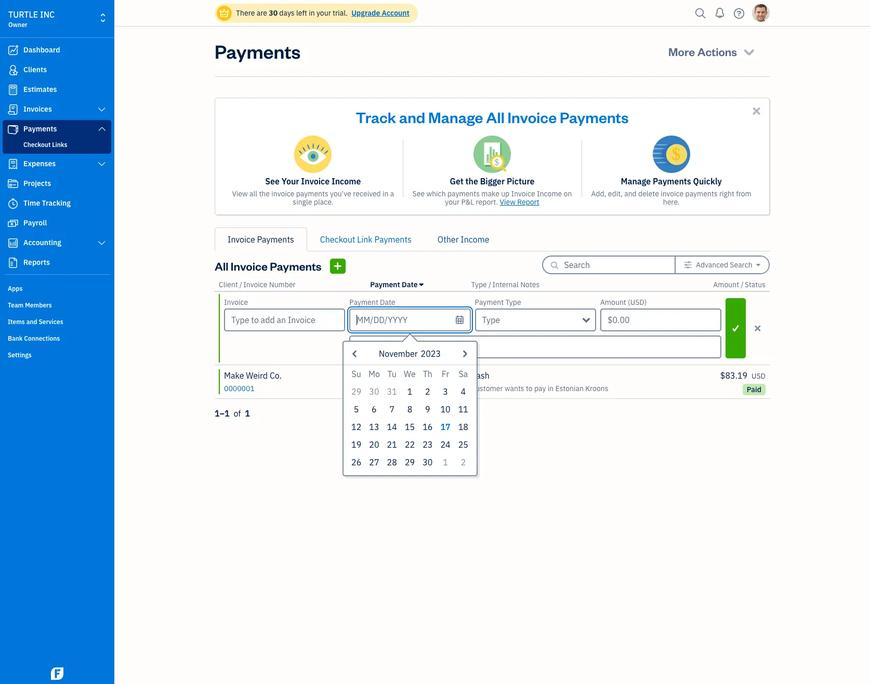 Task type: describe. For each thing, give the bounding box(es) containing it.
invoices link
[[3, 100, 111, 119]]

dashboard
[[23, 45, 60, 55]]

0 vertical spatial 30 button
[[365, 383, 383, 401]]

notifications image
[[712, 3, 728, 23]]

0 horizontal spatial 1 button
[[401, 383, 419, 401]]

freshbooks image
[[49, 668, 66, 681]]

services
[[39, 318, 63, 326]]

of
[[234, 409, 241, 419]]

team members link
[[3, 297, 111, 313]]

manage payments quickly image
[[653, 136, 690, 173]]

invoice for your
[[272, 189, 295, 199]]

31 button
[[383, 383, 401, 401]]

manage payments quickly add, edit, and delete invoice payments right from here.
[[591, 176, 752, 207]]

checkout for checkout links
[[23, 141, 51, 149]]

invoice image
[[7, 105, 19, 115]]

and for manage
[[399, 107, 426, 127]]

see for which
[[413, 189, 425, 199]]

payment down type button
[[475, 298, 504, 307]]

1 vertical spatial date
[[380, 298, 395, 307]]

more
[[669, 44, 695, 59]]

close image
[[751, 105, 763, 117]]

0000001
[[224, 384, 255, 394]]

paid
[[747, 385, 762, 395]]

track and manage all invoice payments
[[356, 107, 629, 127]]

on
[[564, 189, 572, 199]]

checkout links link
[[5, 139, 109, 151]]

items
[[8, 318, 25, 326]]

11 button
[[455, 401, 472, 419]]

received
[[353, 189, 381, 199]]

income inside see which payments make up invoice income on your p&l report.
[[537, 189, 562, 199]]

inc
[[40, 9, 55, 20]]

the inside see your invoice income view all the invoice payments you've received in a single place.
[[259, 189, 270, 199]]

type button
[[471, 280, 487, 290]]

internal
[[493, 280, 519, 290]]

get the bigger picture
[[450, 176, 535, 187]]

1 horizontal spatial the
[[466, 176, 478, 187]]

manage inside manage payments quickly add, edit, and delete invoice payments right from here.
[[621, 176, 651, 187]]

16
[[423, 422, 433, 433]]

13
[[369, 422, 379, 433]]

client
[[219, 280, 238, 290]]

are
[[257, 8, 267, 18]]

advanced search button
[[676, 257, 769, 274]]

Search text field
[[564, 257, 658, 274]]

cancel image
[[749, 322, 767, 335]]

settings link
[[3, 347, 111, 363]]

status
[[745, 280, 766, 290]]

payment type
[[475, 298, 521, 307]]

0 vertical spatial payment date
[[370, 280, 418, 290]]

1 vertical spatial 30 button
[[419, 454, 437, 472]]

payments inside see which payments make up invoice income on your p&l report.
[[448, 189, 480, 199]]

0 vertical spatial manage
[[429, 107, 483, 127]]

report image
[[7, 258, 19, 268]]

1–1
[[215, 409, 230, 419]]

0 vertical spatial 29 button
[[348, 383, 365, 401]]

8 button
[[401, 401, 419, 419]]

caretdown image inside advanced search 'dropdown button'
[[757, 261, 761, 269]]

23
[[423, 440, 433, 450]]

expenses
[[23, 159, 56, 168]]

chevron large down image for accounting
[[97, 239, 107, 248]]

p&l
[[461, 198, 474, 207]]

see your invoice income image
[[294, 136, 332, 173]]

clients
[[23, 65, 47, 74]]

25
[[458, 440, 468, 450]]

27 button
[[365, 454, 383, 472]]

0 horizontal spatial 1
[[245, 409, 250, 419]]

delete
[[639, 189, 659, 199]]

apps link
[[3, 281, 111, 296]]

2 horizontal spatial 1
[[443, 458, 448, 468]]

1 horizontal spatial date
[[402, 280, 418, 290]]

mo
[[369, 369, 380, 380]]

$83.19 usd paid
[[721, 371, 766, 395]]

28
[[387, 458, 397, 468]]

26 button
[[348, 454, 365, 472]]

21
[[387, 440, 397, 450]]

co.
[[270, 371, 282, 381]]

2 for the bottom 2 "button"
[[461, 458, 466, 468]]

tracking
[[42, 199, 71, 208]]

there
[[236, 8, 255, 18]]

Notes (Optional) text field
[[350, 336, 722, 359]]

view report
[[500, 198, 540, 207]]

estimate image
[[7, 85, 19, 95]]

Invoice text field
[[225, 310, 344, 331]]

add,
[[591, 189, 607, 199]]

chart image
[[7, 238, 19, 249]]

projects link
[[3, 175, 111, 193]]

$83.19
[[721, 371, 748, 381]]

/ for invoice
[[240, 280, 242, 290]]

in for cash
[[548, 384, 554, 394]]

1 vertical spatial 30
[[369, 387, 379, 397]]

items and services
[[8, 318, 63, 326]]

other income
[[438, 235, 490, 245]]

1 vertical spatial payment date
[[350, 298, 395, 307]]

main element
[[0, 0, 140, 685]]

12
[[352, 422, 362, 433]]

payment up payment date in mm/dd/yyyy format text field
[[370, 280, 400, 290]]

invoice inside see your invoice income view all the invoice payments you've received in a single place.
[[301, 176, 330, 187]]

reports link
[[3, 254, 111, 272]]

25 button
[[455, 436, 472, 454]]

1 vertical spatial type
[[506, 298, 521, 307]]

11
[[458, 405, 468, 415]]

time tracking
[[23, 199, 71, 208]]

your inside see which payments make up invoice income on your p&l report.
[[445, 198, 460, 207]]

0 vertical spatial 30
[[269, 8, 278, 18]]

clients link
[[3, 61, 111, 80]]

to
[[526, 384, 533, 394]]

a
[[390, 189, 394, 199]]

14 button
[[383, 419, 401, 436]]

2 vertical spatial income
[[461, 235, 490, 245]]

client image
[[7, 65, 19, 75]]

right
[[720, 189, 735, 199]]

from
[[736, 189, 752, 199]]

cash customer wants to pay in estonian kroons
[[471, 371, 609, 394]]

1 vertical spatial all
[[215, 259, 229, 274]]

payments for add,
[[686, 189, 718, 199]]

13 button
[[365, 419, 383, 436]]

make
[[224, 371, 244, 381]]

0 vertical spatial all
[[486, 107, 505, 127]]

upgrade account link
[[350, 8, 410, 18]]

estimates link
[[3, 81, 111, 99]]

customer
[[471, 384, 503, 394]]

15
[[405, 422, 415, 433]]

and inside manage payments quickly add, edit, and delete invoice payments right from here.
[[625, 189, 637, 199]]

you've
[[330, 189, 351, 199]]

pay
[[535, 384, 546, 394]]

links
[[52, 141, 67, 149]]

expense image
[[7, 159, 19, 170]]

in for there
[[309, 8, 315, 18]]

track
[[356, 107, 396, 127]]

see for your
[[265, 176, 280, 187]]

go to help image
[[731, 5, 748, 21]]



Task type: locate. For each thing, give the bounding box(es) containing it.
0 vertical spatial caretdown image
[[757, 261, 761, 269]]

dashboard image
[[7, 45, 19, 56]]

18 button
[[455, 419, 472, 436]]

2 for leftmost 2 "button"
[[425, 387, 430, 397]]

add a new payment image
[[333, 260, 343, 273]]

0 horizontal spatial invoice
[[272, 189, 295, 199]]

grid
[[348, 366, 472, 472]]

payments inside see your invoice income view all the invoice payments you've received in a single place.
[[296, 189, 329, 199]]

1 down 24
[[443, 458, 448, 468]]

invoice for payments
[[661, 189, 684, 199]]

account
[[382, 8, 410, 18]]

Payment date in MM/DD/YYYY format text field
[[350, 309, 471, 332]]

1 right of
[[245, 409, 250, 419]]

search
[[730, 261, 753, 270]]

1 horizontal spatial 29
[[405, 458, 415, 468]]

invoice payments
[[228, 235, 294, 245]]

cash
[[471, 371, 490, 381]]

type down payment type
[[482, 315, 500, 326]]

0 vertical spatial chevron large down image
[[97, 125, 107, 133]]

the right get
[[466, 176, 478, 187]]

invoice payments link
[[215, 228, 307, 252]]

payments down your
[[296, 189, 329, 199]]

view right make
[[500, 198, 516, 207]]

1 horizontal spatial /
[[489, 280, 492, 290]]

payment down payment date 'button'
[[350, 298, 378, 307]]

0 vertical spatial 1 button
[[401, 383, 419, 401]]

0 vertical spatial 29
[[352, 387, 362, 397]]

1 horizontal spatial payments
[[448, 189, 480, 199]]

30 button up 6
[[365, 383, 383, 401]]

19 button
[[348, 436, 365, 454]]

24
[[441, 440, 451, 450]]

in right left on the top of page
[[309, 8, 315, 18]]

0 horizontal spatial income
[[332, 176, 361, 187]]

0 horizontal spatial checkout
[[23, 141, 51, 149]]

/ right type button
[[489, 280, 492, 290]]

23 button
[[419, 436, 437, 454]]

payments inside manage payments quickly add, edit, and delete invoice payments right from here.
[[686, 189, 718, 199]]

invoice down your
[[272, 189, 295, 199]]

(usd)
[[628, 298, 647, 307]]

projects
[[23, 179, 51, 188]]

19
[[352, 440, 362, 450]]

edit,
[[608, 189, 623, 199]]

income left on
[[537, 189, 562, 199]]

3 button
[[437, 383, 455, 401]]

1 horizontal spatial income
[[461, 235, 490, 245]]

29 button down 22
[[401, 454, 419, 472]]

checkout links
[[23, 141, 67, 149]]

type inside dropdown button
[[482, 315, 500, 326]]

1 horizontal spatial 1
[[407, 387, 412, 397]]

team members
[[8, 302, 52, 309]]

2 vertical spatial type
[[482, 315, 500, 326]]

1 button down 24
[[437, 454, 455, 472]]

see your invoice income view all the invoice payments you've received in a single place.
[[232, 176, 394, 207]]

all up the client
[[215, 259, 229, 274]]

payments down get
[[448, 189, 480, 199]]

1 vertical spatial checkout
[[320, 235, 355, 245]]

1 vertical spatial see
[[413, 189, 425, 199]]

/ right the client
[[240, 280, 242, 290]]

accounting
[[23, 238, 61, 248]]

in inside the cash customer wants to pay in estonian kroons
[[548, 384, 554, 394]]

0 horizontal spatial caretdown image
[[420, 281, 424, 289]]

payment date up payment date in mm/dd/yyyy format text field
[[370, 280, 418, 290]]

crown image
[[219, 8, 230, 18]]

0 vertical spatial the
[[466, 176, 478, 187]]

1 vertical spatial your
[[445, 198, 460, 207]]

30 button down 23
[[419, 454, 437, 472]]

and inside main element
[[26, 318, 37, 326]]

/ for status
[[741, 280, 744, 290]]

see
[[265, 176, 280, 187], [413, 189, 425, 199]]

time tracking link
[[3, 194, 111, 213]]

0 horizontal spatial the
[[259, 189, 270, 199]]

turtle
[[8, 9, 38, 20]]

1 horizontal spatial in
[[383, 189, 389, 199]]

2 button down 25
[[455, 454, 472, 472]]

2 payments from the left
[[448, 189, 480, 199]]

type for type / internal notes
[[471, 280, 487, 290]]

1 horizontal spatial 29 button
[[401, 454, 419, 472]]

14
[[387, 422, 397, 433]]

1 horizontal spatial amount
[[714, 280, 739, 290]]

get the bigger picture image
[[474, 136, 511, 173]]

0 horizontal spatial view
[[232, 189, 248, 199]]

in right pay at right
[[548, 384, 554, 394]]

2 up 9
[[425, 387, 430, 397]]

bigger
[[480, 176, 505, 187]]

team
[[8, 302, 24, 309]]

2 vertical spatial 30
[[423, 458, 433, 468]]

payments
[[296, 189, 329, 199], [448, 189, 480, 199], [686, 189, 718, 199]]

tu
[[388, 369, 397, 380]]

6
[[372, 405, 377, 415]]

caretdown image
[[757, 261, 761, 269], [420, 281, 424, 289]]

3 payments from the left
[[686, 189, 718, 199]]

see inside see which payments make up invoice income on your p&l report.
[[413, 189, 425, 199]]

3
[[443, 387, 448, 397]]

amount left (usd)
[[601, 298, 626, 307]]

0 horizontal spatial your
[[317, 8, 331, 18]]

0 horizontal spatial 29 button
[[348, 383, 365, 401]]

we
[[404, 369, 416, 380]]

checkout link payments link
[[307, 228, 425, 252]]

checkout inside main element
[[23, 141, 51, 149]]

see inside see your invoice income view all the invoice payments you've received in a single place.
[[265, 176, 280, 187]]

date
[[402, 280, 418, 290], [380, 298, 395, 307]]

income right other
[[461, 235, 490, 245]]

1 horizontal spatial 2 button
[[455, 454, 472, 472]]

2
[[425, 387, 430, 397], [461, 458, 466, 468]]

report
[[517, 198, 540, 207]]

1 vertical spatial amount
[[601, 298, 626, 307]]

1 button down we
[[401, 383, 419, 401]]

0 horizontal spatial /
[[240, 280, 242, 290]]

type for type
[[482, 315, 500, 326]]

2 horizontal spatial income
[[537, 189, 562, 199]]

and right track
[[399, 107, 426, 127]]

30 right are
[[269, 8, 278, 18]]

30 down the 'mo'
[[369, 387, 379, 397]]

more actions
[[669, 44, 737, 59]]

all up "get the bigger picture"
[[486, 107, 505, 127]]

the right all
[[259, 189, 270, 199]]

29
[[352, 387, 362, 397], [405, 458, 415, 468]]

1 vertical spatial and
[[625, 189, 637, 199]]

expenses link
[[3, 155, 111, 174]]

1 horizontal spatial your
[[445, 198, 460, 207]]

connections
[[24, 335, 60, 343]]

payment
[[370, 280, 400, 290], [350, 298, 378, 307], [475, 298, 504, 307]]

1
[[407, 387, 412, 397], [245, 409, 250, 419], [443, 458, 448, 468]]

22
[[405, 440, 415, 450]]

1 horizontal spatial 30 button
[[419, 454, 437, 472]]

timer image
[[7, 199, 19, 209]]

save image
[[727, 322, 745, 335]]

your left trial.
[[317, 8, 331, 18]]

money image
[[7, 218, 19, 229]]

items and services link
[[3, 314, 111, 330]]

in left a
[[383, 189, 389, 199]]

income inside see your invoice income view all the invoice payments you've received in a single place.
[[332, 176, 361, 187]]

0 horizontal spatial 2 button
[[419, 383, 437, 401]]

get
[[450, 176, 464, 187]]

0 vertical spatial and
[[399, 107, 426, 127]]

checkout up expenses
[[23, 141, 51, 149]]

1 vertical spatial 2 button
[[455, 454, 472, 472]]

payments down quickly
[[686, 189, 718, 199]]

caretdown image inside payment date 'button'
[[420, 281, 424, 289]]

29 up 5
[[352, 387, 362, 397]]

Amount (USD) text field
[[601, 309, 722, 332]]

1 vertical spatial the
[[259, 189, 270, 199]]

invoice inside manage payments quickly add, edit, and delete invoice payments right from here.
[[661, 189, 684, 199]]

0 vertical spatial your
[[317, 8, 331, 18]]

and
[[399, 107, 426, 127], [625, 189, 637, 199], [26, 318, 37, 326]]

1 horizontal spatial see
[[413, 189, 425, 199]]

2 horizontal spatial payments
[[686, 189, 718, 199]]

0 horizontal spatial see
[[265, 176, 280, 187]]

invoice inside see your invoice income view all the invoice payments you've received in a single place.
[[272, 189, 295, 199]]

1 horizontal spatial invoice
[[661, 189, 684, 199]]

1 up 8
[[407, 387, 412, 397]]

invoice inside see which payments make up invoice income on your p&l report.
[[511, 189, 535, 199]]

place.
[[314, 198, 333, 207]]

2 horizontal spatial /
[[741, 280, 744, 290]]

3 / from the left
[[741, 280, 744, 290]]

2023
[[421, 349, 441, 359]]

9
[[425, 405, 430, 415]]

type
[[471, 280, 487, 290], [506, 298, 521, 307], [482, 315, 500, 326]]

chevron large down image down "checkout links" link
[[97, 160, 107, 168]]

20 button
[[365, 436, 383, 454]]

0 vertical spatial 2 button
[[419, 383, 437, 401]]

owner
[[8, 21, 27, 29]]

1 horizontal spatial 1 button
[[437, 454, 455, 472]]

income up you've
[[332, 176, 361, 187]]

grid containing su
[[348, 366, 472, 472]]

chevron large down image inside expenses link
[[97, 160, 107, 168]]

chevron large down image down chevron large down icon
[[97, 125, 107, 133]]

income
[[332, 176, 361, 187], [537, 189, 562, 199], [461, 235, 490, 245]]

and right edit, at right
[[625, 189, 637, 199]]

2 vertical spatial in
[[548, 384, 554, 394]]

0 horizontal spatial payments
[[296, 189, 329, 199]]

0 horizontal spatial manage
[[429, 107, 483, 127]]

view left all
[[232, 189, 248, 199]]

2 button down th on the left of page
[[419, 383, 437, 401]]

1 vertical spatial chevron large down image
[[97, 160, 107, 168]]

30 down 23
[[423, 458, 433, 468]]

type down internal
[[506, 298, 521, 307]]

amount for amount / status
[[714, 280, 739, 290]]

chevron large down image for expenses
[[97, 160, 107, 168]]

project image
[[7, 179, 19, 189]]

in inside see your invoice income view all the invoice payments you've received in a single place.
[[383, 189, 389, 199]]

3 chevron large down image from the top
[[97, 239, 107, 248]]

22 button
[[401, 436, 419, 454]]

which
[[427, 189, 446, 199]]

chevron large down image
[[97, 106, 107, 114]]

search image
[[693, 5, 709, 21]]

0 vertical spatial in
[[309, 8, 315, 18]]

amount down advanced search
[[714, 280, 739, 290]]

2 down 25
[[461, 458, 466, 468]]

0 vertical spatial 1
[[407, 387, 412, 397]]

and for services
[[26, 318, 37, 326]]

bank connections link
[[3, 331, 111, 346]]

2 horizontal spatial in
[[548, 384, 554, 394]]

0 horizontal spatial 30 button
[[365, 383, 383, 401]]

and right items
[[26, 318, 37, 326]]

/ left status
[[741, 280, 744, 290]]

your
[[317, 8, 331, 18], [445, 198, 460, 207]]

chevrondown image
[[742, 44, 757, 59]]

payment date
[[370, 280, 418, 290], [350, 298, 395, 307]]

date up payment date in mm/dd/yyyy format text field
[[402, 280, 418, 290]]

0 horizontal spatial 30
[[269, 8, 278, 18]]

amount / status
[[714, 280, 766, 290]]

invoice
[[272, 189, 295, 199], [661, 189, 684, 199]]

advanced
[[696, 261, 729, 270]]

/ for internal
[[489, 280, 492, 290]]

november 2023
[[379, 349, 441, 359]]

10 button
[[437, 401, 455, 419]]

more actions button
[[659, 39, 766, 64]]

0 horizontal spatial in
[[309, 8, 315, 18]]

0 horizontal spatial amount
[[601, 298, 626, 307]]

2 vertical spatial and
[[26, 318, 37, 326]]

1 vertical spatial 1
[[245, 409, 250, 419]]

0 horizontal spatial and
[[26, 318, 37, 326]]

dashboard link
[[3, 41, 111, 60]]

settings image
[[684, 261, 692, 269]]

1 vertical spatial income
[[537, 189, 562, 199]]

report.
[[476, 198, 498, 207]]

caretdown image up payment date in mm/dd/yyyy format text field
[[420, 281, 424, 289]]

1 horizontal spatial caretdown image
[[757, 261, 761, 269]]

1 vertical spatial caretdown image
[[420, 281, 424, 289]]

12 button
[[348, 419, 365, 436]]

1 horizontal spatial view
[[500, 198, 516, 207]]

0 horizontal spatial 29
[[352, 387, 362, 397]]

fr
[[442, 369, 449, 380]]

1 vertical spatial 2
[[461, 458, 466, 468]]

0 vertical spatial checkout
[[23, 141, 51, 149]]

type up payment type
[[471, 280, 487, 290]]

1 horizontal spatial all
[[486, 107, 505, 127]]

0 vertical spatial see
[[265, 176, 280, 187]]

payments inside manage payments quickly add, edit, and delete invoice payments right from here.
[[653, 176, 691, 187]]

kroons
[[586, 384, 609, 394]]

see left which
[[413, 189, 425, 199]]

payments for income
[[296, 189, 329, 199]]

date down payment date 'button'
[[380, 298, 395, 307]]

chevron large down image
[[97, 125, 107, 133], [97, 160, 107, 168], [97, 239, 107, 248]]

th
[[423, 369, 433, 380]]

chevron large down image for payments
[[97, 125, 107, 133]]

caretdown image right "search"
[[757, 261, 761, 269]]

0 vertical spatial date
[[402, 280, 418, 290]]

upgrade
[[352, 8, 380, 18]]

1 vertical spatial 1 button
[[437, 454, 455, 472]]

trial.
[[333, 8, 348, 18]]

invoice
[[508, 107, 557, 127], [301, 176, 330, 187], [511, 189, 535, 199], [228, 235, 255, 245], [231, 259, 268, 274], [243, 280, 267, 290], [224, 298, 248, 307]]

0 vertical spatial 2
[[425, 387, 430, 397]]

checkout up add a new payment icon
[[320, 235, 355, 245]]

client / invoice number
[[219, 280, 296, 290]]

29 button up 5
[[348, 383, 365, 401]]

2 horizontal spatial and
[[625, 189, 637, 199]]

1 horizontal spatial 2
[[461, 458, 466, 468]]

1 vertical spatial 29
[[405, 458, 415, 468]]

payments inside main element
[[23, 124, 57, 134]]

invoice right delete
[[661, 189, 684, 199]]

view inside see your invoice income view all the invoice payments you've received in a single place.
[[232, 189, 248, 199]]

payment image
[[7, 124, 19, 135]]

0 vertical spatial income
[[332, 176, 361, 187]]

1 / from the left
[[240, 280, 242, 290]]

checkout for checkout link payments
[[320, 235, 355, 245]]

payroll
[[23, 218, 47, 228]]

1 vertical spatial in
[[383, 189, 389, 199]]

your left p&l
[[445, 198, 460, 207]]

2 invoice from the left
[[661, 189, 684, 199]]

other
[[438, 235, 459, 245]]

1 horizontal spatial checkout
[[320, 235, 355, 245]]

29 down 22
[[405, 458, 415, 468]]

1 invoice from the left
[[272, 189, 295, 199]]

2 chevron large down image from the top
[[97, 160, 107, 168]]

chevron large down image inside payments link
[[97, 125, 107, 133]]

see left your
[[265, 176, 280, 187]]

days
[[279, 8, 295, 18]]

0 horizontal spatial 2
[[425, 387, 430, 397]]

number
[[269, 280, 296, 290]]

2 horizontal spatial 30
[[423, 458, 433, 468]]

amount for amount (usd)
[[601, 298, 626, 307]]

5
[[354, 405, 359, 415]]

1 vertical spatial 29 button
[[401, 454, 419, 472]]

1 horizontal spatial manage
[[621, 176, 651, 187]]

chevron large down image up the reports "link"
[[97, 239, 107, 248]]

payment date down payment date 'button'
[[350, 298, 395, 307]]

here.
[[663, 198, 680, 207]]

0 horizontal spatial all
[[215, 259, 229, 274]]

1 vertical spatial manage
[[621, 176, 651, 187]]

2 / from the left
[[489, 280, 492, 290]]

apps
[[8, 285, 23, 293]]

1 horizontal spatial 30
[[369, 387, 379, 397]]

1 horizontal spatial and
[[399, 107, 426, 127]]

1 chevron large down image from the top
[[97, 125, 107, 133]]

/
[[240, 280, 242, 290], [489, 280, 492, 290], [741, 280, 744, 290]]

29 button
[[348, 383, 365, 401], [401, 454, 419, 472]]

1 payments from the left
[[296, 189, 329, 199]]



Task type: vqa. For each thing, say whether or not it's contained in the screenshot.
list box containing English (United States)
no



